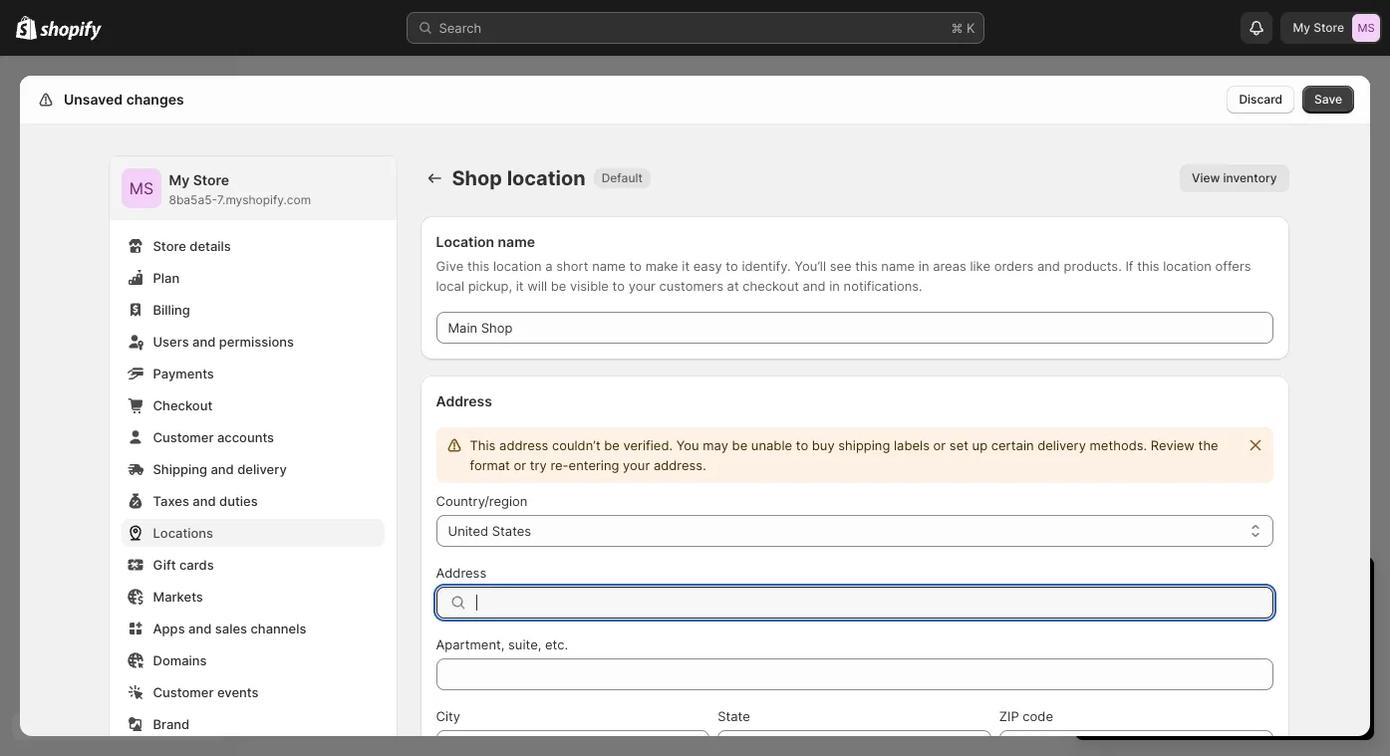 Task type: describe. For each thing, give the bounding box(es) containing it.
ms button
[[121, 168, 161, 208]]

changes
[[126, 91, 184, 108]]

and for sales
[[188, 621, 212, 637]]

united states
[[448, 523, 531, 539]]

2 horizontal spatial be
[[732, 437, 748, 453]]

customer events
[[153, 685, 259, 701]]

store details link
[[121, 232, 384, 260]]

users
[[153, 334, 189, 350]]

default
[[602, 170, 643, 185]]

2 for from the left
[[1203, 663, 1220, 679]]

review
[[1151, 437, 1195, 453]]

permissions
[[219, 334, 294, 350]]

notifications.
[[844, 278, 923, 294]]

domains link
[[121, 647, 384, 675]]

taxes
[[153, 493, 189, 509]]

etc.
[[545, 637, 568, 653]]

apps and sales channels link
[[121, 615, 384, 643]]

28
[[1261, 611, 1277, 627]]

your inside dropdown button
[[1208, 575, 1250, 599]]

see
[[830, 258, 852, 274]]

shopify
[[1270, 643, 1317, 659]]

united
[[448, 523, 488, 539]]

labels
[[894, 437, 930, 453]]

certain
[[991, 437, 1034, 453]]

shipping
[[838, 437, 890, 453]]

.
[[1277, 611, 1281, 627]]

make
[[645, 258, 678, 274]]

shipping and delivery
[[153, 461, 287, 477]]

address
[[499, 437, 548, 453]]

this address couldn't be verified. you may be unable to buy shipping labels or set up certain delivery methods. review the format or try re-entering your address. alert
[[436, 428, 1273, 483]]

settings dialog
[[20, 76, 1370, 756]]

customer for customer events
[[153, 685, 214, 701]]

like
[[970, 258, 991, 274]]

store for my store
[[1314, 20, 1344, 35]]

1 day left in your trial button
[[1075, 557, 1374, 599]]

verified.
[[623, 437, 673, 453]]

checkout
[[153, 398, 213, 414]]

to left "make"
[[629, 258, 642, 274]]

identify.
[[742, 258, 791, 274]]

payments link
[[121, 360, 384, 388]]

if
[[1126, 258, 1134, 274]]

customers
[[659, 278, 723, 294]]

may
[[703, 437, 728, 453]]

your trial ends on october 28 .
[[1095, 611, 1281, 627]]

couldn't
[[552, 437, 601, 453]]

extend
[[1194, 643, 1236, 659]]

your up first
[[1240, 643, 1267, 659]]

left
[[1150, 575, 1181, 599]]

taxes and duties link
[[121, 487, 384, 515]]

trial inside the 1 day left in your trial dropdown button
[[1256, 575, 1291, 599]]

the
[[1198, 437, 1218, 453]]

1 for from the left
[[1095, 663, 1112, 679]]

my for my store
[[1293, 20, 1311, 35]]

my store 8ba5a5-7.myshopify.com
[[169, 171, 311, 207]]

users and permissions
[[153, 334, 294, 350]]

state
[[718, 709, 750, 725]]

1 horizontal spatial in
[[919, 258, 929, 274]]

to right visible in the top of the page
[[612, 278, 625, 294]]

1 address from the top
[[436, 393, 492, 410]]

shopify image
[[40, 21, 102, 41]]

accounts
[[217, 430, 274, 445]]

shop settings menu element
[[109, 156, 396, 756]]

1 this from the left
[[467, 258, 490, 274]]

products.
[[1064, 258, 1122, 274]]

my store
[[1293, 20, 1344, 35]]

unsaved
[[64, 91, 123, 108]]

0 horizontal spatial in
[[829, 278, 840, 294]]

view
[[1192, 170, 1220, 185]]

ZIP code text field
[[999, 730, 1273, 756]]

trial inside select a plan to extend your shopify trial for just $1/month for your first 3 months.
[[1320, 643, 1343, 659]]

1 day left in your trial
[[1095, 575, 1291, 599]]

shopify image
[[16, 16, 37, 40]]

shipping and delivery link
[[121, 455, 384, 483]]

discard
[[1239, 92, 1283, 107]]

events
[[217, 685, 259, 701]]

unable
[[751, 437, 792, 453]]

delivery inside shop settings menu element
[[237, 461, 287, 477]]

location left offers
[[1163, 258, 1212, 274]]

set
[[950, 437, 969, 453]]

ends
[[1153, 611, 1183, 627]]

and for permissions
[[192, 334, 216, 350]]

3 this from the left
[[1137, 258, 1160, 274]]

customer accounts link
[[121, 424, 384, 451]]

1 vertical spatial trial
[[1127, 611, 1150, 627]]

pickup,
[[468, 278, 512, 294]]

domains
[[153, 653, 207, 669]]

cards
[[179, 557, 214, 573]]

on
[[1187, 611, 1202, 627]]

code
[[1023, 709, 1053, 725]]

1 vertical spatial it
[[516, 278, 524, 294]]

select
[[1095, 643, 1134, 659]]

apartment,
[[436, 637, 505, 653]]

Apartment, suite, etc. text field
[[436, 659, 1273, 691]]

and for duties
[[193, 493, 216, 509]]

will
[[527, 278, 547, 294]]

entering
[[569, 457, 619, 473]]

1 vertical spatial or
[[514, 457, 526, 473]]

zip
[[999, 709, 1019, 725]]

7.myshopify.com
[[217, 192, 311, 207]]

buy
[[812, 437, 835, 453]]

visible
[[570, 278, 609, 294]]



Task type: locate. For each thing, give the bounding box(es) containing it.
at
[[727, 278, 739, 294]]

store up 8ba5a5-
[[193, 171, 229, 188]]

and inside users and permissions link
[[192, 334, 216, 350]]

your down "make"
[[628, 278, 656, 294]]

to
[[629, 258, 642, 274], [726, 258, 738, 274], [612, 278, 625, 294], [796, 437, 808, 453], [1178, 643, 1190, 659]]

checkout link
[[121, 392, 384, 420]]

name
[[498, 233, 535, 250], [592, 258, 626, 274], [881, 258, 915, 274]]

delivery down customer accounts link
[[237, 461, 287, 477]]

offers
[[1215, 258, 1251, 274]]

or
[[933, 437, 946, 453], [514, 457, 526, 473]]

your left first
[[1224, 663, 1251, 679]]

2 horizontal spatial trial
[[1320, 643, 1343, 659]]

0 vertical spatial my store image
[[1352, 14, 1380, 42]]

1 horizontal spatial a
[[1137, 643, 1145, 659]]

1 horizontal spatial my
[[1293, 20, 1311, 35]]

0 horizontal spatial my store image
[[121, 168, 161, 208]]

City text field
[[436, 730, 710, 756]]

trial up 28
[[1256, 575, 1291, 599]]

in left areas
[[919, 258, 929, 274]]

for down the select
[[1095, 663, 1112, 679]]

1 vertical spatial customer
[[153, 685, 214, 701]]

customer down checkout
[[153, 430, 214, 445]]

1 day left in your trial element
[[1075, 609, 1374, 740]]

my inside my store 8ba5a5-7.myshopify.com
[[169, 171, 190, 188]]

1 horizontal spatial trial
[[1256, 575, 1291, 599]]

shop location
[[452, 166, 586, 190]]

a
[[545, 258, 553, 274], [1137, 643, 1145, 659]]

0 vertical spatial it
[[682, 258, 690, 274]]

methods.
[[1090, 437, 1147, 453]]

gift
[[153, 557, 176, 573]]

trial up months.
[[1320, 643, 1343, 659]]

1 vertical spatial delivery
[[237, 461, 287, 477]]

your up october
[[1208, 575, 1250, 599]]

states
[[492, 523, 531, 539]]

0 vertical spatial customer
[[153, 430, 214, 445]]

and inside taxes and duties link
[[193, 493, 216, 509]]

1 horizontal spatial store
[[193, 171, 229, 188]]

months.
[[1294, 663, 1343, 679]]

2 horizontal spatial in
[[1186, 575, 1203, 599]]

orders
[[994, 258, 1034, 274]]

trial right your
[[1127, 611, 1150, 627]]

brand
[[153, 717, 190, 732]]

to inside select a plan to extend your shopify trial for just $1/month for your first 3 months.
[[1178, 643, 1190, 659]]

zip code
[[999, 709, 1053, 725]]

1 vertical spatial in
[[829, 278, 840, 294]]

plan link
[[121, 264, 384, 292]]

and inside shipping and delivery link
[[211, 461, 234, 477]]

give
[[436, 258, 464, 274]]

0 vertical spatial store
[[1314, 20, 1344, 35]]

address up this
[[436, 393, 492, 410]]

and down customer accounts
[[211, 461, 234, 477]]

a inside select a plan to extend your shopify trial for just $1/month for your first 3 months.
[[1137, 643, 1145, 659]]

first
[[1254, 663, 1278, 679]]

2 vertical spatial trial
[[1320, 643, 1343, 659]]

my up 8ba5a5-
[[169, 171, 190, 188]]

to right plan
[[1178, 643, 1190, 659]]

for
[[1095, 663, 1112, 679], [1203, 663, 1220, 679]]

your inside the this address couldn't be verified. you may be unable to buy shipping labels or set up certain delivery methods. review the format or try re-entering your address.
[[623, 457, 650, 473]]

city
[[436, 709, 460, 725]]

0 horizontal spatial this
[[467, 258, 490, 274]]

1 horizontal spatial my store image
[[1352, 14, 1380, 42]]

just
[[1116, 663, 1138, 679]]

1
[[1095, 575, 1105, 599]]

users and permissions link
[[121, 328, 384, 356]]

details
[[190, 238, 231, 254]]

my store image
[[1352, 14, 1380, 42], [121, 168, 161, 208]]

customer accounts
[[153, 430, 274, 445]]

apartment, suite, etc.
[[436, 637, 568, 653]]

address.
[[654, 457, 706, 473]]

0 vertical spatial or
[[933, 437, 946, 453]]

store for my store 8ba5a5-7.myshopify.com
[[193, 171, 229, 188]]

channels
[[251, 621, 306, 637]]

2 this from the left
[[855, 258, 878, 274]]

customer down "domains" on the left bottom of page
[[153, 685, 214, 701]]

apps
[[153, 621, 185, 637]]

1 vertical spatial address
[[436, 565, 487, 581]]

name up will on the left top of page
[[498, 233, 535, 250]]

a up will on the left top of page
[[545, 258, 553, 274]]

0 vertical spatial delivery
[[1038, 437, 1086, 453]]

my store image inside shop settings menu element
[[121, 168, 161, 208]]

1 vertical spatial store
[[193, 171, 229, 188]]

markets link
[[121, 583, 384, 611]]

be inside location name give this location a short name to make it easy to identify. you'll see this name in areas like orders and products. if this location offers local pickup, it will be visible to your customers at checkout and in notifications.
[[551, 278, 566, 294]]

in right left at bottom
[[1186, 575, 1203, 599]]

2 horizontal spatial this
[[1137, 258, 1160, 274]]

1 vertical spatial my
[[169, 171, 190, 188]]

my store image right my store at the right top of the page
[[1352, 14, 1380, 42]]

1 horizontal spatial name
[[592, 258, 626, 274]]

settings
[[60, 91, 116, 108]]

day
[[1110, 575, 1144, 599]]

2 address from the top
[[436, 565, 487, 581]]

to up at
[[726, 258, 738, 274]]

Address text field
[[476, 587, 1273, 619]]

1 horizontal spatial be
[[604, 437, 620, 453]]

and for delivery
[[211, 461, 234, 477]]

my up save button
[[1293, 20, 1311, 35]]

you
[[676, 437, 699, 453]]

1 vertical spatial my store image
[[121, 168, 161, 208]]

in down see
[[829, 278, 840, 294]]

1 horizontal spatial it
[[682, 258, 690, 274]]

october
[[1206, 611, 1258, 627]]

your
[[1095, 611, 1123, 627]]

0 vertical spatial address
[[436, 393, 492, 410]]

this address couldn't be verified. you may be unable to buy shipping labels or set up certain delivery methods. review the format or try re-entering your address.
[[470, 437, 1218, 473]]

this right if
[[1137, 258, 1160, 274]]

3
[[1282, 663, 1290, 679]]

be right the may
[[732, 437, 748, 453]]

0 vertical spatial trial
[[1256, 575, 1291, 599]]

select a plan to extend your shopify trial for just $1/month for your first 3 months.
[[1095, 643, 1343, 679]]

your down verified.
[[623, 457, 650, 473]]

be up "entering"
[[604, 437, 620, 453]]

0 vertical spatial in
[[919, 258, 929, 274]]

store up save
[[1314, 20, 1344, 35]]

customer
[[153, 430, 214, 445], [153, 685, 214, 701]]

0 horizontal spatial for
[[1095, 663, 1112, 679]]

your inside location name give this location a short name to make it easy to identify. you'll see this name in areas like orders and products. if this location offers local pickup, it will be visible to your customers at checkout and in notifications.
[[628, 278, 656, 294]]

0 horizontal spatial or
[[514, 457, 526, 473]]

0 horizontal spatial a
[[545, 258, 553, 274]]

it
[[682, 258, 690, 274], [516, 278, 524, 294]]

shop
[[452, 166, 502, 190]]

store inside store details link
[[153, 238, 186, 254]]

discard button
[[1227, 86, 1295, 114]]

and down you'll
[[803, 278, 826, 294]]

or left try
[[514, 457, 526, 473]]

and right "users"
[[192, 334, 216, 350]]

1 vertical spatial a
[[1137, 643, 1145, 659]]

0 horizontal spatial be
[[551, 278, 566, 294]]

0 vertical spatial my
[[1293, 20, 1311, 35]]

country/region
[[436, 493, 528, 509]]

0 horizontal spatial store
[[153, 238, 186, 254]]

0 horizontal spatial my
[[169, 171, 190, 188]]

suite,
[[508, 637, 542, 653]]

re-
[[551, 457, 569, 473]]

delivery right certain
[[1038, 437, 1086, 453]]

be
[[551, 278, 566, 294], [604, 437, 620, 453], [732, 437, 748, 453]]

2 vertical spatial store
[[153, 238, 186, 254]]

and right orders
[[1037, 258, 1060, 274]]

to inside the this address couldn't be verified. you may be unable to buy shipping labels or set up certain delivery methods. review the format or try re-entering your address.
[[796, 437, 808, 453]]

0 horizontal spatial delivery
[[237, 461, 287, 477]]

store details
[[153, 238, 231, 254]]

this
[[470, 437, 496, 453]]

save button
[[1303, 86, 1354, 114]]

be right will on the left top of page
[[551, 278, 566, 294]]

location right shop
[[507, 166, 586, 190]]

1 horizontal spatial this
[[855, 258, 878, 274]]

store up the plan
[[153, 238, 186, 254]]

sales
[[215, 621, 247, 637]]

try
[[530, 457, 547, 473]]

it up customers
[[682, 258, 690, 274]]

billing
[[153, 302, 190, 318]]

address
[[436, 393, 492, 410], [436, 565, 487, 581]]

store
[[1314, 20, 1344, 35], [193, 171, 229, 188], [153, 238, 186, 254]]

gift cards link
[[121, 551, 384, 579]]

2 vertical spatial in
[[1186, 575, 1203, 599]]

easy
[[693, 258, 722, 274]]

your
[[628, 278, 656, 294], [623, 457, 650, 473], [1208, 575, 1250, 599], [1240, 643, 1267, 659], [1224, 663, 1251, 679]]

1 horizontal spatial or
[[933, 437, 946, 453]]

this up pickup,
[[467, 258, 490, 274]]

store inside my store 8ba5a5-7.myshopify.com
[[193, 171, 229, 188]]

payments
[[153, 366, 214, 382]]

1 horizontal spatial for
[[1203, 663, 1220, 679]]

1 customer from the top
[[153, 430, 214, 445]]

0 vertical spatial a
[[545, 258, 553, 274]]

my store image left 8ba5a5-
[[121, 168, 161, 208]]

and right apps
[[188, 621, 212, 637]]

and inside apps and sales channels link
[[188, 621, 212, 637]]

delivery inside the this address couldn't be verified. you may be unable to buy shipping labels or set up certain delivery methods. review the format or try re-entering your address.
[[1038, 437, 1086, 453]]

0 horizontal spatial name
[[498, 233, 535, 250]]

apps and sales channels
[[153, 621, 306, 637]]

0 horizontal spatial trial
[[1127, 611, 1150, 627]]

areas
[[933, 258, 966, 274]]

Paris Warehouse text field
[[436, 312, 1273, 344]]

location
[[436, 233, 494, 250]]

2 horizontal spatial store
[[1314, 20, 1344, 35]]

checkout
[[743, 278, 799, 294]]

0 horizontal spatial it
[[516, 278, 524, 294]]

and right 'taxes'
[[193, 493, 216, 509]]

2 horizontal spatial name
[[881, 258, 915, 274]]

this right see
[[855, 258, 878, 274]]

to left 'buy'
[[796, 437, 808, 453]]

a left plan
[[1137, 643, 1145, 659]]

k
[[967, 20, 975, 36]]

trial
[[1256, 575, 1291, 599], [1127, 611, 1150, 627], [1320, 643, 1343, 659]]

in inside dropdown button
[[1186, 575, 1203, 599]]

in
[[919, 258, 929, 274], [829, 278, 840, 294], [1186, 575, 1203, 599]]

locations link
[[121, 519, 384, 547]]

1 horizontal spatial delivery
[[1038, 437, 1086, 453]]

a inside location name give this location a short name to make it easy to identify. you'll see this name in areas like orders and products. if this location offers local pickup, it will be visible to your customers at checkout and in notifications.
[[545, 258, 553, 274]]

location up will on the left top of page
[[493, 258, 542, 274]]

address down united
[[436, 565, 487, 581]]

my for my store 8ba5a5-7.myshopify.com
[[169, 171, 190, 188]]

it left will on the left top of page
[[516, 278, 524, 294]]

view inventory link
[[1180, 164, 1289, 192]]

location
[[507, 166, 586, 190], [493, 258, 542, 274], [1163, 258, 1212, 274]]

my
[[1293, 20, 1311, 35], [169, 171, 190, 188]]

format
[[470, 457, 510, 473]]

name up visible in the top of the page
[[592, 258, 626, 274]]

brand link
[[121, 711, 384, 738]]

gift cards
[[153, 557, 214, 573]]

customer for customer accounts
[[153, 430, 214, 445]]

taxes and duties
[[153, 493, 258, 509]]

location name give this location a short name to make it easy to identify. you'll see this name in areas like orders and products. if this location offers local pickup, it will be visible to your customers at checkout and in notifications.
[[436, 233, 1251, 294]]

for down extend
[[1203, 663, 1220, 679]]

or left set
[[933, 437, 946, 453]]

2 customer from the top
[[153, 685, 214, 701]]

dialog
[[1378, 76, 1390, 736]]

⌘ k
[[951, 20, 975, 36]]

save
[[1315, 92, 1342, 107]]

name up notifications.
[[881, 258, 915, 274]]

plan
[[153, 270, 180, 286]]



Task type: vqa. For each thing, say whether or not it's contained in the screenshot.
Shop settings menu element
yes



